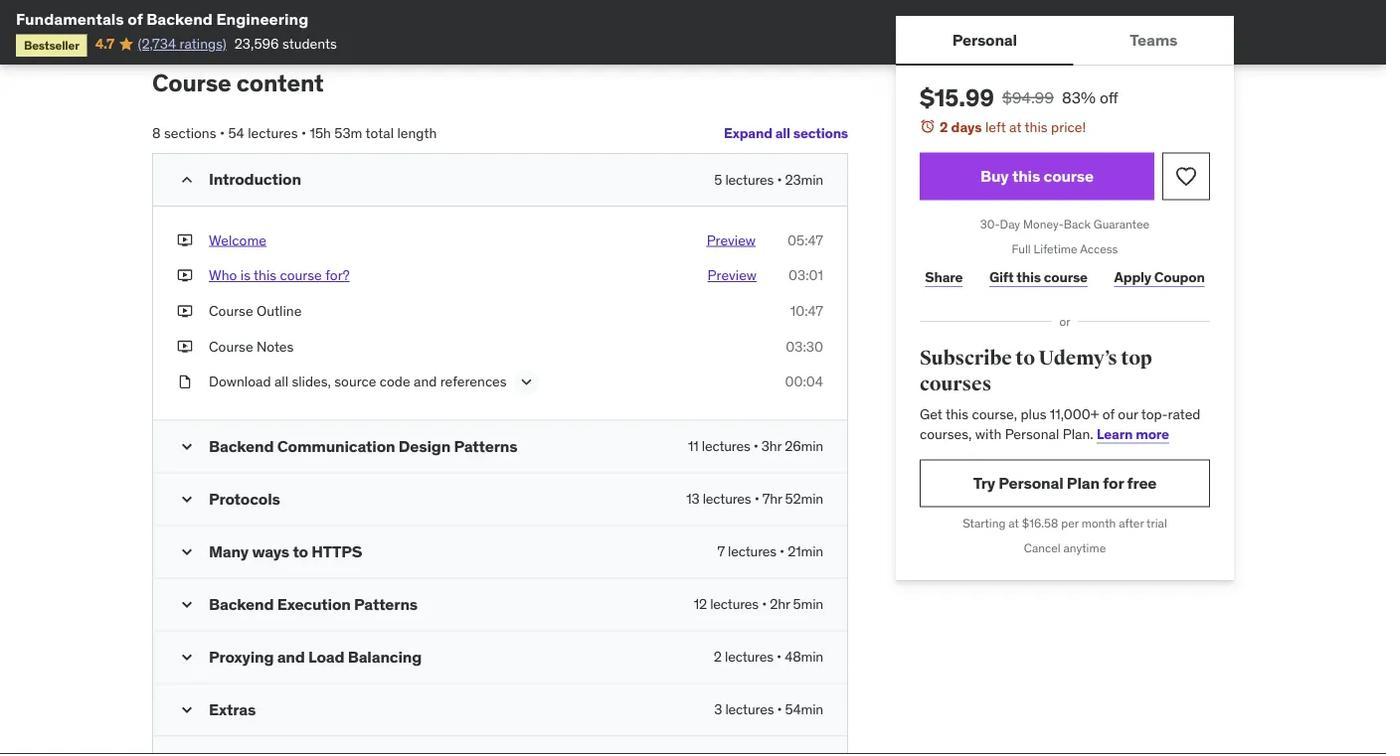 Task type: describe. For each thing, give the bounding box(es) containing it.
protocols
[[209, 489, 280, 509]]

plus
[[1021, 406, 1047, 423]]

• for introduction
[[777, 171, 782, 189]]

• for extras
[[777, 701, 782, 719]]

course for buy this course
[[1044, 166, 1094, 186]]

• left 54
[[220, 124, 225, 142]]

share
[[925, 268, 963, 286]]

apply coupon
[[1114, 268, 1205, 286]]

small image for introduction
[[177, 170, 197, 190]]

get this course, plus 11,000+ of our top-rated courses, with personal plan.
[[920, 406, 1201, 443]]

fundamentals of backend engineering
[[16, 8, 309, 29]]

this down $94.99
[[1025, 118, 1048, 136]]

day
[[1000, 217, 1020, 232]]

to inside the subscribe to udemy's top courses
[[1016, 347, 1035, 371]]

coupon
[[1154, 268, 1205, 286]]

welcome button
[[209, 231, 266, 250]]

learn
[[1097, 425, 1133, 443]]

course for course outline
[[209, 302, 253, 320]]

course for course content
[[152, 68, 231, 98]]

load
[[308, 647, 344, 667]]

this right is
[[254, 267, 277, 285]]

after
[[1119, 516, 1144, 531]]

trial
[[1147, 516, 1167, 531]]

is
[[240, 267, 251, 285]]

udemy's
[[1039, 347, 1117, 371]]

small image for proxying and load balancing
[[177, 648, 197, 668]]

https
[[312, 541, 362, 562]]

15h 53m
[[310, 124, 362, 142]]

0 vertical spatial of
[[128, 8, 143, 29]]

03:01
[[789, 267, 823, 285]]

share button
[[920, 258, 968, 298]]

small image for many ways to https
[[177, 542, 197, 562]]

extras
[[209, 700, 256, 720]]

try personal plan for free
[[973, 473, 1157, 494]]

students
[[282, 35, 337, 53]]

1 vertical spatial to
[[293, 541, 308, 562]]

preview for 03:01
[[708, 267, 757, 285]]

3
[[714, 701, 722, 719]]

back
[[1064, 217, 1091, 232]]

lectures for many ways to https
[[728, 543, 777, 561]]

5 lectures • 23min
[[714, 171, 823, 189]]

12
[[694, 596, 707, 614]]

0 horizontal spatial patterns
[[354, 594, 418, 615]]

expand all sections button
[[724, 113, 848, 153]]

more
[[1136, 425, 1169, 443]]

course for course notes
[[209, 337, 253, 355]]

preview for 05:47
[[707, 231, 756, 249]]

plan
[[1067, 473, 1100, 494]]

try
[[973, 473, 995, 494]]

expand all sections
[[724, 124, 848, 142]]

course for gift this course
[[1044, 268, 1088, 286]]

2 sections from the left
[[164, 124, 216, 142]]

guarantee
[[1094, 217, 1150, 232]]

lectures for proxying and load balancing
[[725, 648, 773, 666]]

7
[[717, 543, 725, 561]]

apply coupon button
[[1109, 258, 1210, 298]]

days
[[951, 118, 982, 136]]

11,000+
[[1050, 406, 1099, 423]]

$15.99 $94.99 83% off
[[920, 83, 1118, 112]]

30-
[[980, 217, 1000, 232]]

left
[[985, 118, 1006, 136]]

lectures for backend communication design patterns
[[702, 438, 750, 455]]

top
[[1121, 347, 1152, 371]]

many
[[209, 541, 249, 562]]

money-
[[1023, 217, 1064, 232]]

0 vertical spatial and
[[414, 373, 437, 391]]

all for expand
[[775, 124, 790, 142]]

learn more link
[[1097, 425, 1169, 443]]

2 days left at this price!
[[940, 118, 1086, 136]]

48min
[[785, 648, 823, 666]]

small image for extras
[[177, 701, 197, 720]]

course outline
[[209, 302, 302, 320]]

balancing
[[348, 647, 422, 667]]

courses,
[[920, 425, 972, 443]]

course,
[[972, 406, 1017, 423]]

lectures for protocols
[[703, 490, 751, 508]]

30-day money-back guarantee full lifetime access
[[980, 217, 1150, 257]]

course content
[[152, 68, 324, 98]]

00:04
[[785, 373, 823, 391]]

• for proxying and load balancing
[[777, 648, 782, 666]]

• left 15h 53m
[[301, 124, 306, 142]]

apply
[[1114, 268, 1151, 286]]

download all slides, source code and references
[[209, 373, 507, 391]]

3hr
[[762, 438, 782, 455]]

slides,
[[292, 373, 331, 391]]

lectures for extras
[[725, 701, 774, 719]]

try personal plan for free link
[[920, 460, 1210, 508]]

engineering
[[216, 8, 309, 29]]

total
[[366, 124, 394, 142]]

notes
[[257, 337, 294, 355]]

welcome
[[209, 231, 266, 249]]

2 lectures • 48min
[[714, 648, 823, 666]]

subscribe to udemy's top courses
[[920, 347, 1152, 396]]

tab list containing personal
[[896, 16, 1234, 66]]

21min
[[788, 543, 823, 561]]

many ways to https
[[209, 541, 362, 562]]

personal inside get this course, plus 11,000+ of our top-rated courses, with personal plan.
[[1005, 425, 1059, 443]]



Task type: vqa. For each thing, say whether or not it's contained in the screenshot.
xsmall icon associated with Leadership
no



Task type: locate. For each thing, give the bounding box(es) containing it.
10:47
[[790, 302, 823, 320]]

0 horizontal spatial to
[[293, 541, 308, 562]]

who is this course for?
[[209, 267, 350, 285]]

1 sections from the left
[[793, 124, 848, 142]]

1 horizontal spatial to
[[1016, 347, 1035, 371]]

2 xsmall image from the top
[[177, 302, 193, 321]]

05:47
[[788, 231, 823, 249]]

patterns right design
[[454, 436, 517, 456]]

5
[[714, 171, 722, 189]]

fundamentals
[[16, 8, 124, 29]]

lectures right 11 at the bottom
[[702, 438, 750, 455]]

this right 'gift'
[[1017, 268, 1041, 286]]

code
[[380, 373, 410, 391]]

lectures for backend execution patterns
[[710, 596, 759, 614]]

backend up (2,734 ratings)
[[146, 8, 213, 29]]

1 vertical spatial course
[[209, 302, 253, 320]]

bestseller
[[24, 37, 79, 53]]

0 horizontal spatial all
[[274, 373, 288, 391]]

0 vertical spatial patterns
[[454, 436, 517, 456]]

month
[[1082, 516, 1116, 531]]

2 for 2 lectures • 48min
[[714, 648, 722, 666]]

who is this course for? button
[[209, 266, 350, 286]]

course inside gift this course link
[[1044, 268, 1088, 286]]

sections inside dropdown button
[[793, 124, 848, 142]]

lectures
[[248, 124, 298, 142], [725, 171, 774, 189], [702, 438, 750, 455], [703, 490, 751, 508], [728, 543, 777, 561], [710, 596, 759, 614], [725, 648, 773, 666], [725, 701, 774, 719]]

gift
[[989, 268, 1014, 286]]

1 vertical spatial 2
[[714, 648, 722, 666]]

all right expand
[[775, 124, 790, 142]]

personal button
[[896, 16, 1074, 64]]

teams button
[[1074, 16, 1234, 64]]

course up 'back'
[[1044, 166, 1094, 186]]

this inside get this course, plus 11,000+ of our top-rated courses, with personal plan.
[[946, 406, 969, 423]]

0 vertical spatial course
[[152, 68, 231, 98]]

• left 3hr
[[753, 438, 758, 455]]

this for gift
[[1017, 268, 1041, 286]]

personal
[[952, 29, 1017, 50], [1005, 425, 1059, 443], [999, 473, 1064, 494]]

course
[[1044, 166, 1094, 186], [280, 267, 322, 285], [1044, 268, 1088, 286]]

at
[[1009, 118, 1022, 136], [1009, 516, 1019, 531]]

gift this course
[[989, 268, 1088, 286]]

xsmall image
[[177, 266, 193, 286], [177, 302, 193, 321], [177, 372, 193, 392]]

backend for backend execution patterns
[[209, 594, 274, 615]]

1 small image from the top
[[177, 170, 197, 190]]

xsmall image for preview
[[177, 266, 193, 286]]

of up (2,734
[[128, 8, 143, 29]]

• for many ways to https
[[780, 543, 785, 561]]

outline
[[257, 302, 302, 320]]

to right ways
[[293, 541, 308, 562]]

• left 21min
[[780, 543, 785, 561]]

references
[[440, 373, 507, 391]]

backend up proxying
[[209, 594, 274, 615]]

course inside buy this course button
[[1044, 166, 1094, 186]]

1 horizontal spatial and
[[414, 373, 437, 391]]

tab list
[[896, 16, 1234, 66]]

backend for backend communication design patterns
[[209, 436, 274, 456]]

2 vertical spatial xsmall image
[[177, 372, 193, 392]]

3 xsmall image from the top
[[177, 372, 193, 392]]

0 vertical spatial all
[[775, 124, 790, 142]]

for
[[1103, 473, 1124, 494]]

buy
[[981, 166, 1009, 186]]

with
[[975, 425, 1002, 443]]

this right the buy
[[1012, 166, 1040, 186]]

2 right alarm icon
[[940, 118, 948, 136]]

of
[[128, 8, 143, 29], [1103, 406, 1115, 423]]

0 vertical spatial 2
[[940, 118, 948, 136]]

xsmall image left course notes
[[177, 337, 193, 356]]

• left 48min
[[777, 648, 782, 666]]

1 vertical spatial at
[[1009, 516, 1019, 531]]

source
[[334, 373, 376, 391]]

top-
[[1141, 406, 1168, 423]]

xsmall image for 00:04
[[177, 372, 193, 392]]

course
[[152, 68, 231, 98], [209, 302, 253, 320], [209, 337, 253, 355]]

ways
[[252, 541, 289, 562]]

and right code
[[414, 373, 437, 391]]

course down lifetime on the right of the page
[[1044, 268, 1088, 286]]

preview left 03:01
[[708, 267, 757, 285]]

lectures right 5
[[725, 171, 774, 189]]

at right the left
[[1009, 118, 1022, 136]]

lectures down 12 lectures • 2hr 5min
[[725, 648, 773, 666]]

backend up protocols
[[209, 436, 274, 456]]

xsmall image left the who
[[177, 266, 193, 286]]

13
[[686, 490, 700, 508]]

1 xsmall image from the top
[[177, 266, 193, 286]]

1 vertical spatial small image
[[177, 595, 197, 615]]

personal down plus
[[1005, 425, 1059, 443]]

personal up $16.58
[[999, 473, 1064, 494]]

xsmall image for preview
[[177, 231, 193, 250]]

small image for protocols
[[177, 490, 197, 510]]

• left 23min
[[777, 171, 782, 189]]

0 horizontal spatial of
[[128, 8, 143, 29]]

expand
[[724, 124, 772, 142]]

for?
[[325, 267, 350, 285]]

xsmall image left the welcome button
[[177, 231, 193, 250]]

11
[[688, 438, 699, 455]]

• for backend communication design patterns
[[753, 438, 758, 455]]

access
[[1080, 242, 1118, 257]]

buy this course
[[981, 166, 1094, 186]]

communication
[[277, 436, 395, 456]]

54
[[228, 124, 244, 142]]

2 for 2 days left at this price!
[[940, 118, 948, 136]]

buy this course button
[[920, 153, 1155, 200]]

this for get
[[946, 406, 969, 423]]

subscribe
[[920, 347, 1012, 371]]

learn more
[[1097, 425, 1169, 443]]

1 vertical spatial all
[[274, 373, 288, 391]]

0 vertical spatial xsmall image
[[177, 231, 193, 250]]

0 horizontal spatial sections
[[164, 124, 216, 142]]

1 vertical spatial personal
[[1005, 425, 1059, 443]]

plan.
[[1063, 425, 1094, 443]]

xsmall image left the course outline
[[177, 302, 193, 321]]

all inside dropdown button
[[775, 124, 790, 142]]

$15.99
[[920, 83, 994, 112]]

xsmall image
[[177, 231, 193, 250], [177, 337, 193, 356]]

wishlist image
[[1174, 165, 1198, 189]]

2 up 3
[[714, 648, 722, 666]]

small image
[[177, 490, 197, 510], [177, 595, 197, 615], [177, 701, 197, 720]]

to
[[1016, 347, 1035, 371], [293, 541, 308, 562]]

• left 54min
[[777, 701, 782, 719]]

2 vertical spatial personal
[[999, 473, 1064, 494]]

teams
[[1130, 29, 1178, 50]]

2 vertical spatial course
[[209, 337, 253, 355]]

backend execution patterns
[[209, 594, 418, 615]]

ratings)
[[180, 35, 226, 53]]

1 vertical spatial and
[[277, 647, 305, 667]]

0 vertical spatial personal
[[952, 29, 1017, 50]]

1 vertical spatial preview
[[708, 267, 757, 285]]

off
[[1100, 87, 1118, 107]]

xsmall image left download
[[177, 372, 193, 392]]

course down the who
[[209, 302, 253, 320]]

4 small image from the top
[[177, 648, 197, 668]]

sections right 8
[[164, 124, 216, 142]]

this up courses,
[[946, 406, 969, 423]]

this for buy
[[1012, 166, 1040, 186]]

course notes
[[209, 337, 294, 355]]

lectures right 13
[[703, 490, 751, 508]]

0 vertical spatial at
[[1009, 118, 1022, 136]]

all left slides,
[[274, 373, 288, 391]]

52min
[[785, 490, 823, 508]]

small image for backend communication design patterns
[[177, 437, 197, 457]]

1 horizontal spatial of
[[1103, 406, 1115, 423]]

course up download
[[209, 337, 253, 355]]

0 vertical spatial preview
[[707, 231, 756, 249]]

13 lectures • 7hr 52min
[[686, 490, 823, 508]]

• for backend execution patterns
[[762, 596, 767, 614]]

2 small image from the top
[[177, 437, 197, 457]]

83%
[[1062, 87, 1096, 107]]

all for download
[[274, 373, 288, 391]]

show lecture description image
[[517, 372, 537, 392]]

0 vertical spatial to
[[1016, 347, 1035, 371]]

and
[[414, 373, 437, 391], [277, 647, 305, 667]]

personal up $15.99 at right
[[952, 29, 1017, 50]]

lectures right 3
[[725, 701, 774, 719]]

and left load
[[277, 647, 305, 667]]

full
[[1012, 242, 1031, 257]]

sections up 23min
[[793, 124, 848, 142]]

proxying
[[209, 647, 274, 667]]

download
[[209, 373, 271, 391]]

get
[[920, 406, 943, 423]]

11 lectures • 3hr 26min
[[688, 438, 823, 455]]

2 small image from the top
[[177, 595, 197, 615]]

• for protocols
[[754, 490, 759, 508]]

of left our
[[1103, 406, 1115, 423]]

23min
[[785, 171, 823, 189]]

preview down 5
[[707, 231, 756, 249]]

1 vertical spatial of
[[1103, 406, 1115, 423]]

1 vertical spatial backend
[[209, 436, 274, 456]]

1 vertical spatial xsmall image
[[177, 302, 193, 321]]

at inside starting at $16.58 per month after trial cancel anytime
[[1009, 516, 1019, 531]]

1 vertical spatial xsmall image
[[177, 337, 193, 356]]

proxying and load balancing
[[209, 647, 422, 667]]

2hr
[[770, 596, 790, 614]]

patterns up 'balancing'
[[354, 594, 418, 615]]

price!
[[1051, 118, 1086, 136]]

lectures for introduction
[[725, 171, 774, 189]]

0 vertical spatial backend
[[146, 8, 213, 29]]

small image
[[177, 170, 197, 190], [177, 437, 197, 457], [177, 542, 197, 562], [177, 648, 197, 668]]

course down (2,734 ratings)
[[152, 68, 231, 98]]

(2,734
[[138, 35, 176, 53]]

course inside who is this course for? button
[[280, 267, 322, 285]]

personal inside button
[[952, 29, 1017, 50]]

3 small image from the top
[[177, 701, 197, 720]]

0 horizontal spatial 2
[[714, 648, 722, 666]]

cancel
[[1024, 541, 1061, 556]]

rated
[[1168, 406, 1201, 423]]

3 small image from the top
[[177, 542, 197, 562]]

1 small image from the top
[[177, 490, 197, 510]]

1 vertical spatial patterns
[[354, 594, 418, 615]]

at left $16.58
[[1009, 516, 1019, 531]]

free
[[1127, 473, 1157, 494]]

lectures right 54
[[248, 124, 298, 142]]

2
[[940, 118, 948, 136], [714, 648, 722, 666]]

of inside get this course, plus 11,000+ of our top-rated courses, with personal plan.
[[1103, 406, 1115, 423]]

or
[[1060, 314, 1071, 329]]

nasdaq image
[[169, 0, 283, 28]]

course left for?
[[280, 267, 322, 285]]

2 vertical spatial small image
[[177, 701, 197, 720]]

design
[[399, 436, 451, 456]]

per
[[1061, 516, 1079, 531]]

0 vertical spatial xsmall image
[[177, 266, 193, 286]]

2 vertical spatial backend
[[209, 594, 274, 615]]

1 xsmall image from the top
[[177, 231, 193, 250]]

small image for backend execution patterns
[[177, 595, 197, 615]]

0 horizontal spatial and
[[277, 647, 305, 667]]

alarm image
[[920, 118, 936, 134]]

• left 2hr
[[762, 596, 767, 614]]

courses
[[920, 372, 992, 396]]

2 xsmall image from the top
[[177, 337, 193, 356]]

0 vertical spatial small image
[[177, 490, 197, 510]]

8
[[152, 124, 161, 142]]

8 sections • 54 lectures • 15h 53m total length
[[152, 124, 437, 142]]

to left udemy's
[[1016, 347, 1035, 371]]

length
[[397, 124, 437, 142]]

anytime
[[1064, 541, 1106, 556]]

xsmall image for 03:30
[[177, 337, 193, 356]]

26min
[[785, 438, 823, 455]]

introduction
[[209, 169, 301, 190]]

starting
[[963, 516, 1006, 531]]

1 horizontal spatial 2
[[940, 118, 948, 136]]

1 horizontal spatial sections
[[793, 124, 848, 142]]

12 lectures • 2hr 5min
[[694, 596, 823, 614]]

1 horizontal spatial all
[[775, 124, 790, 142]]

1 horizontal spatial patterns
[[454, 436, 517, 456]]

lectures right 7
[[728, 543, 777, 561]]

7hr
[[763, 490, 782, 508]]

lectures right '12'
[[710, 596, 759, 614]]

• left 7hr
[[754, 490, 759, 508]]



